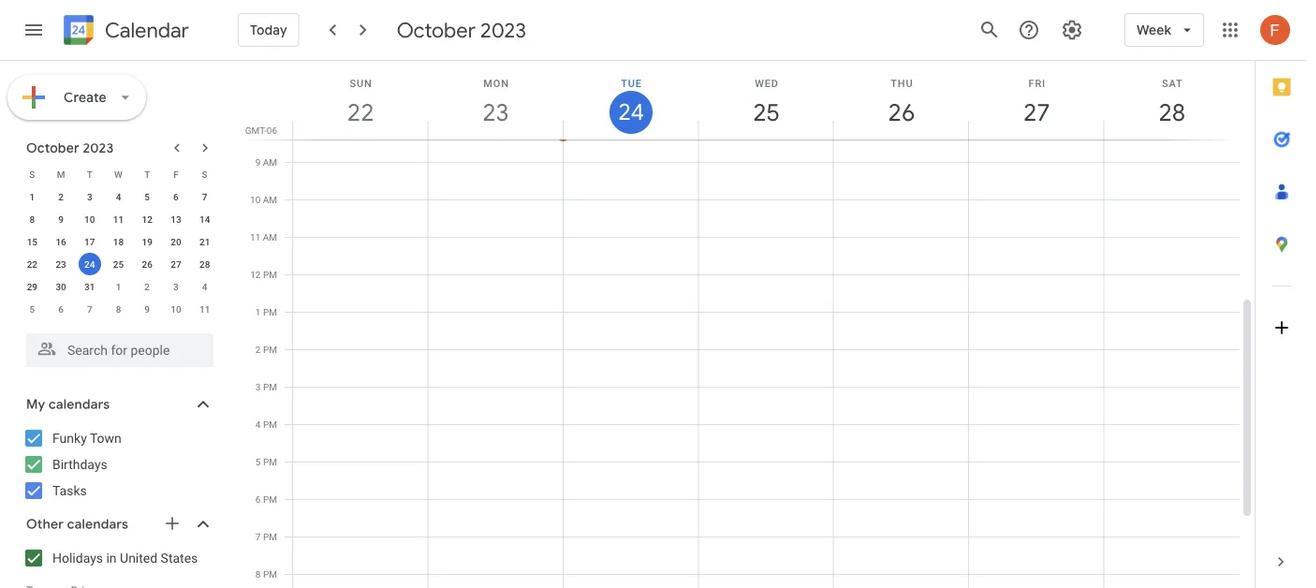 Task type: describe. For each thing, give the bounding box(es) containing it.
0 vertical spatial 5
[[145, 191, 150, 202]]

pm for 5 pm
[[263, 456, 277, 468]]

0 horizontal spatial 3
[[87, 191, 92, 202]]

31 element
[[78, 275, 101, 298]]

25 column header
[[698, 61, 835, 140]]

12 for 12 pm
[[250, 269, 261, 280]]

1 vertical spatial 2023
[[83, 140, 114, 156]]

sat 28
[[1158, 77, 1185, 128]]

19 element
[[136, 230, 159, 253]]

thu 26
[[888, 77, 914, 128]]

november 7 element
[[78, 298, 101, 320]]

9 for november 9 element
[[145, 304, 150, 315]]

4 for the november 4 element
[[202, 281, 208, 292]]

1 horizontal spatial 7
[[202, 191, 208, 202]]

1 for 'november 1' element
[[116, 281, 121, 292]]

11 for november 11 element
[[200, 304, 210, 315]]

row containing 5
[[18, 298, 219, 320]]

fri 27
[[1023, 77, 1050, 128]]

town
[[90, 431, 122, 446]]

29 element
[[21, 275, 43, 298]]

19
[[142, 236, 153, 247]]

10 for 10 element
[[84, 214, 95, 225]]

30 element
[[50, 275, 72, 298]]

add other calendars image
[[163, 514, 182, 533]]

w
[[114, 169, 123, 180]]

am for 9 am
[[263, 156, 277, 168]]

27 inside "element"
[[171, 259, 181, 270]]

23 column header
[[428, 61, 564, 140]]

4 for 4 pm
[[256, 419, 261, 430]]

0 vertical spatial 6
[[173, 191, 179, 202]]

9 for 9 am
[[255, 156, 261, 168]]

create button
[[7, 75, 146, 120]]

22 link
[[339, 91, 382, 134]]

24, today element
[[78, 253, 101, 275]]

calendars for my calendars
[[49, 396, 110, 413]]

today
[[250, 22, 287, 38]]

14
[[200, 214, 210, 225]]

mon
[[484, 77, 509, 89]]

5 pm
[[256, 456, 277, 468]]

25 inside wed 25
[[752, 97, 779, 128]]

24 inside 24 column header
[[618, 97, 643, 127]]

settings menu image
[[1062, 19, 1084, 41]]

9 am
[[255, 156, 277, 168]]

row containing 1
[[18, 186, 219, 208]]

1 horizontal spatial october
[[397, 17, 476, 43]]

2 for 2 pm
[[256, 344, 261, 355]]

5 for 5 pm
[[256, 456, 261, 468]]

6 for november 6 element
[[58, 304, 64, 315]]

7 pm
[[256, 531, 277, 542]]

grid containing 22
[[240, 61, 1256, 588]]

my calendars
[[26, 396, 110, 413]]

26 element
[[136, 253, 159, 275]]

25 link
[[745, 91, 788, 134]]

11 element
[[107, 208, 130, 230]]

8 for the 'november 8' element
[[116, 304, 121, 315]]

10 element
[[78, 208, 101, 230]]

8 pm
[[256, 569, 277, 580]]

28 inside october 2023 grid
[[200, 259, 210, 270]]

11 for 11 am
[[250, 231, 261, 243]]

22 element
[[21, 253, 43, 275]]

27 column header
[[969, 61, 1105, 140]]

8 for 8 pm
[[256, 569, 261, 580]]

pm for 2 pm
[[263, 344, 277, 355]]

14 element
[[194, 208, 216, 230]]

pm for 12 pm
[[263, 269, 277, 280]]

sat
[[1163, 77, 1184, 89]]

am for 10 am
[[263, 194, 277, 205]]

25 inside row
[[113, 259, 124, 270]]

0 horizontal spatial 1
[[30, 191, 35, 202]]

16 element
[[50, 230, 72, 253]]

november 9 element
[[136, 298, 159, 320]]

my calendars button
[[4, 390, 232, 420]]

1 vertical spatial october
[[26, 140, 80, 156]]

15
[[27, 236, 38, 247]]

states
[[161, 550, 198, 566]]

24 column header
[[563, 61, 699, 140]]

1 t from the left
[[87, 169, 93, 180]]

18
[[113, 236, 124, 247]]

2 t from the left
[[144, 169, 150, 180]]

26 link
[[881, 91, 924, 134]]

birthdays
[[52, 457, 108, 472]]

13 element
[[165, 208, 187, 230]]

1 horizontal spatial 2023
[[481, 17, 527, 43]]

11 for the 11 element
[[113, 214, 124, 225]]

3 for november 3 element
[[173, 281, 179, 292]]

am for 11 am
[[263, 231, 277, 243]]

my
[[26, 396, 45, 413]]

22 inside column header
[[346, 97, 373, 128]]

wed 25
[[752, 77, 779, 128]]

gmt-
[[245, 125, 267, 136]]

create
[[64, 89, 107, 106]]

28 column header
[[1104, 61, 1241, 140]]

6 pm
[[256, 494, 277, 505]]

24 inside the 24, today element
[[84, 259, 95, 270]]

17 element
[[78, 230, 101, 253]]

10 for november 10 element
[[171, 304, 181, 315]]

pm for 4 pm
[[263, 419, 277, 430]]

in
[[106, 550, 117, 566]]

12 for 12
[[142, 214, 153, 225]]

3 for 3 pm
[[256, 381, 261, 393]]

22 column header
[[292, 61, 429, 140]]

november 5 element
[[21, 298, 43, 320]]

calendar heading
[[101, 17, 189, 44]]



Task type: locate. For each thing, give the bounding box(es) containing it.
holidays
[[52, 550, 103, 566]]

0 vertical spatial 2
[[58, 191, 64, 202]]

27 down fri
[[1023, 97, 1050, 128]]

2
[[58, 191, 64, 202], [145, 281, 150, 292], [256, 344, 261, 355]]

0 vertical spatial 25
[[752, 97, 779, 128]]

pm for 3 pm
[[263, 381, 277, 393]]

23
[[482, 97, 508, 128], [56, 259, 66, 270]]

united
[[120, 550, 158, 566]]

22 inside 'element'
[[27, 259, 38, 270]]

row group containing 1
[[18, 186, 219, 320]]

2 horizontal spatial 3
[[256, 381, 261, 393]]

1 vertical spatial 2
[[145, 281, 150, 292]]

2023
[[481, 17, 527, 43], [83, 140, 114, 156]]

25
[[752, 97, 779, 128], [113, 259, 124, 270]]

0 horizontal spatial 23
[[56, 259, 66, 270]]

fri
[[1029, 77, 1047, 89]]

am down 9 am on the left top
[[263, 194, 277, 205]]

7 down 31 element
[[87, 304, 92, 315]]

23 inside mon 23
[[482, 97, 508, 128]]

2 vertical spatial am
[[263, 231, 277, 243]]

calendar
[[105, 17, 189, 44]]

pm up 2 pm
[[263, 306, 277, 318]]

10
[[250, 194, 261, 205], [84, 214, 95, 225], [171, 304, 181, 315]]

12 up 19 at top left
[[142, 214, 153, 225]]

1 horizontal spatial 6
[[173, 191, 179, 202]]

4 up the 11 element
[[116, 191, 121, 202]]

7 pm from the top
[[263, 494, 277, 505]]

4 down 3 pm
[[256, 419, 261, 430]]

am
[[263, 156, 277, 168], [263, 194, 277, 205], [263, 231, 277, 243]]

thu
[[891, 77, 914, 89]]

october 2023 up mon
[[397, 17, 527, 43]]

9 up the 16 element at the top left of the page
[[58, 214, 64, 225]]

8 down 7 pm
[[256, 569, 261, 580]]

0 vertical spatial 2023
[[481, 17, 527, 43]]

18 element
[[107, 230, 130, 253]]

1 vertical spatial 1
[[116, 281, 121, 292]]

other calendars
[[26, 516, 128, 533]]

2 horizontal spatial 11
[[250, 231, 261, 243]]

22 down 15
[[27, 259, 38, 270]]

5
[[145, 191, 150, 202], [30, 304, 35, 315], [256, 456, 261, 468]]

2 for november 2 element
[[145, 281, 150, 292]]

20
[[171, 236, 181, 247]]

1 horizontal spatial 24
[[618, 97, 643, 127]]

november 3 element
[[165, 275, 187, 298]]

1 vertical spatial october 2023
[[26, 140, 114, 156]]

0 horizontal spatial 25
[[113, 259, 124, 270]]

25 down '18'
[[113, 259, 124, 270]]

26 down 19 at top left
[[142, 259, 153, 270]]

1 s from the left
[[29, 169, 35, 180]]

2 pm from the top
[[263, 306, 277, 318]]

holidays in united states
[[52, 550, 198, 566]]

9 inside november 9 element
[[145, 304, 150, 315]]

s
[[29, 169, 35, 180], [202, 169, 208, 180]]

0 horizontal spatial t
[[87, 169, 93, 180]]

0 vertical spatial 22
[[346, 97, 373, 128]]

0 vertical spatial 7
[[202, 191, 208, 202]]

t left f
[[144, 169, 150, 180]]

1 for 1 pm
[[256, 306, 261, 318]]

1 vertical spatial 5
[[30, 304, 35, 315]]

8 up 15 element
[[30, 214, 35, 225]]

0 horizontal spatial october
[[26, 140, 80, 156]]

calendars up funky town on the bottom
[[49, 396, 110, 413]]

1 up 15 element
[[30, 191, 35, 202]]

28 element
[[194, 253, 216, 275]]

31
[[84, 281, 95, 292]]

28
[[1158, 97, 1185, 128], [200, 259, 210, 270]]

5 inside grid
[[256, 456, 261, 468]]

1 up the 'november 8' element
[[116, 281, 121, 292]]

november 1 element
[[107, 275, 130, 298]]

pm for 1 pm
[[263, 306, 277, 318]]

0 vertical spatial 28
[[1158, 97, 1185, 128]]

22
[[346, 97, 373, 128], [27, 259, 38, 270]]

2 horizontal spatial 4
[[256, 419, 261, 430]]

2 vertical spatial 8
[[256, 569, 261, 580]]

tue 24
[[618, 77, 643, 127]]

1 horizontal spatial 8
[[116, 304, 121, 315]]

row containing s
[[18, 163, 219, 186]]

0 horizontal spatial s
[[29, 169, 35, 180]]

5 up 12 element
[[145, 191, 150, 202]]

7 row from the top
[[18, 298, 219, 320]]

12 element
[[136, 208, 159, 230]]

1 vertical spatial 26
[[142, 259, 153, 270]]

2 vertical spatial 6
[[256, 494, 261, 505]]

4 row from the top
[[18, 230, 219, 253]]

october
[[397, 17, 476, 43], [26, 140, 80, 156]]

1 vertical spatial 25
[[113, 259, 124, 270]]

am up 12 pm
[[263, 231, 277, 243]]

0 horizontal spatial 2023
[[83, 140, 114, 156]]

wed
[[755, 77, 779, 89]]

1 horizontal spatial 25
[[752, 97, 779, 128]]

november 11 element
[[194, 298, 216, 320]]

3 up 4 pm
[[256, 381, 261, 393]]

0 horizontal spatial 22
[[27, 259, 38, 270]]

october up the m
[[26, 140, 80, 156]]

0 vertical spatial 24
[[618, 97, 643, 127]]

2 horizontal spatial 8
[[256, 569, 261, 580]]

row
[[18, 163, 219, 186], [18, 186, 219, 208], [18, 208, 219, 230], [18, 230, 219, 253], [18, 253, 219, 275], [18, 275, 219, 298], [18, 298, 219, 320]]

2 horizontal spatial 1
[[256, 306, 261, 318]]

1 vertical spatial 11
[[250, 231, 261, 243]]

1 vertical spatial 8
[[116, 304, 121, 315]]

1 horizontal spatial 3
[[173, 281, 179, 292]]

october 2023
[[397, 17, 527, 43], [26, 140, 114, 156]]

row group
[[18, 186, 219, 320]]

None search field
[[0, 326, 232, 367]]

9
[[255, 156, 261, 168], [58, 214, 64, 225], [145, 304, 150, 315]]

10 down november 3 element
[[171, 304, 181, 315]]

6 down 30 element
[[58, 304, 64, 315]]

1 row from the top
[[18, 163, 219, 186]]

0 vertical spatial october 2023
[[397, 17, 527, 43]]

17
[[84, 236, 95, 247]]

1 horizontal spatial october 2023
[[397, 17, 527, 43]]

2 pm
[[256, 344, 277, 355]]

november 2 element
[[136, 275, 159, 298]]

7 inside november 7 element
[[87, 304, 92, 315]]

0 horizontal spatial 12
[[142, 214, 153, 225]]

f
[[173, 169, 179, 180]]

2 horizontal spatial 6
[[256, 494, 261, 505]]

calendars up in
[[67, 516, 128, 533]]

11 inside the 11 element
[[113, 214, 124, 225]]

1 vertical spatial 6
[[58, 304, 64, 315]]

my calendars list
[[4, 424, 232, 506]]

2023 up mon
[[481, 17, 527, 43]]

2 vertical spatial 4
[[256, 419, 261, 430]]

0 horizontal spatial 10
[[84, 214, 95, 225]]

5 pm from the top
[[263, 419, 277, 430]]

10 inside 10 element
[[84, 214, 95, 225]]

1 horizontal spatial 5
[[145, 191, 150, 202]]

10 up 11 am
[[250, 194, 261, 205]]

8 down 'november 1' element
[[116, 304, 121, 315]]

1 horizontal spatial 4
[[202, 281, 208, 292]]

9 down gmt-
[[255, 156, 261, 168]]

4 pm
[[256, 419, 277, 430]]

0 vertical spatial 8
[[30, 214, 35, 225]]

november 4 element
[[194, 275, 216, 298]]

2 vertical spatial 1
[[256, 306, 261, 318]]

11 down 10 am
[[250, 231, 261, 243]]

2 vertical spatial 3
[[256, 381, 261, 393]]

pm up 8 pm
[[263, 531, 277, 542]]

24 cell
[[75, 253, 104, 275]]

1 horizontal spatial s
[[202, 169, 208, 180]]

11 am
[[250, 231, 277, 243]]

3 row from the top
[[18, 208, 219, 230]]

5 for the november 5 element
[[30, 304, 35, 315]]

5 up 6 pm
[[256, 456, 261, 468]]

0 vertical spatial 11
[[113, 214, 124, 225]]

1 down 12 pm
[[256, 306, 261, 318]]

10 am
[[250, 194, 277, 205]]

30
[[56, 281, 66, 292]]

0 horizontal spatial 26
[[142, 259, 153, 270]]

october 2023 up the m
[[26, 140, 114, 156]]

23 element
[[50, 253, 72, 275]]

8
[[30, 214, 35, 225], [116, 304, 121, 315], [256, 569, 261, 580]]

2 vertical spatial 2
[[256, 344, 261, 355]]

pm down 3 pm
[[263, 419, 277, 430]]

3 up 10 element
[[87, 191, 92, 202]]

pm for 6 pm
[[263, 494, 277, 505]]

october up 23 column header
[[397, 17, 476, 43]]

mon 23
[[482, 77, 509, 128]]

sun 22
[[346, 77, 373, 128]]

row containing 22
[[18, 253, 219, 275]]

28 link
[[1151, 91, 1194, 134]]

pm up 4 pm
[[263, 381, 277, 393]]

6 pm from the top
[[263, 456, 277, 468]]

26 inside row
[[142, 259, 153, 270]]

3 down 27 "element"
[[173, 281, 179, 292]]

6 up 7 pm
[[256, 494, 261, 505]]

23 inside "element"
[[56, 259, 66, 270]]

13
[[171, 214, 181, 225]]

0 vertical spatial 4
[[116, 191, 121, 202]]

25 element
[[107, 253, 130, 275]]

pm for 8 pm
[[263, 569, 277, 580]]

9 down november 2 element
[[145, 304, 150, 315]]

m
[[57, 169, 65, 180]]

15 element
[[21, 230, 43, 253]]

10 for 10 am
[[250, 194, 261, 205]]

11 down the november 4 element
[[200, 304, 210, 315]]

7 up 8 pm
[[256, 531, 261, 542]]

tasks
[[52, 483, 87, 498]]

1 vertical spatial 4
[[202, 281, 208, 292]]

24
[[618, 97, 643, 127], [84, 259, 95, 270]]

23 down mon
[[482, 97, 508, 128]]

2 horizontal spatial 2
[[256, 344, 261, 355]]

28 inside 'column header'
[[1158, 97, 1185, 128]]

25 down wed
[[752, 97, 779, 128]]

1 vertical spatial 3
[[173, 281, 179, 292]]

20 element
[[165, 230, 187, 253]]

28 down sat
[[1158, 97, 1185, 128]]

gmt-06
[[245, 125, 277, 136]]

6 for 6 pm
[[256, 494, 261, 505]]

1 vertical spatial 27
[[171, 259, 181, 270]]

november 10 element
[[165, 298, 187, 320]]

26
[[888, 97, 914, 128], [142, 259, 153, 270]]

9 pm from the top
[[263, 569, 277, 580]]

0 horizontal spatial 11
[[113, 214, 124, 225]]

10 up 17
[[84, 214, 95, 225]]

1 horizontal spatial 10
[[171, 304, 181, 315]]

1 vertical spatial 7
[[87, 304, 92, 315]]

12 pm
[[250, 269, 277, 280]]

main drawer image
[[22, 19, 45, 41]]

0 vertical spatial 1
[[30, 191, 35, 202]]

1 horizontal spatial 23
[[482, 97, 508, 128]]

funky
[[52, 431, 87, 446]]

5 inside the november 5 element
[[30, 304, 35, 315]]

6 row from the top
[[18, 275, 219, 298]]

2 horizontal spatial 5
[[256, 456, 261, 468]]

grid
[[240, 61, 1256, 588]]

28 down 21
[[200, 259, 210, 270]]

7
[[202, 191, 208, 202], [87, 304, 92, 315], [256, 531, 261, 542]]

5 down 29 element
[[30, 304, 35, 315]]

calendars for other calendars
[[67, 516, 128, 533]]

16
[[56, 236, 66, 247]]

0 vertical spatial 10
[[250, 194, 261, 205]]

12
[[142, 214, 153, 225], [250, 269, 261, 280]]

24 up 31
[[84, 259, 95, 270]]

november 6 element
[[50, 298, 72, 320]]

10 inside grid
[[250, 194, 261, 205]]

s left the m
[[29, 169, 35, 180]]

2 s from the left
[[202, 169, 208, 180]]

3 pm from the top
[[263, 344, 277, 355]]

27 down "20"
[[171, 259, 181, 270]]

2 vertical spatial 11
[[200, 304, 210, 315]]

1 horizontal spatial 2
[[145, 281, 150, 292]]

pm down 7 pm
[[263, 569, 277, 580]]

23 link
[[475, 91, 518, 134]]

21
[[200, 236, 210, 247]]

t left 'w'
[[87, 169, 93, 180]]

3 am from the top
[[263, 231, 277, 243]]

week button
[[1125, 7, 1205, 52]]

7 up 14 element on the left top
[[202, 191, 208, 202]]

1 vertical spatial 22
[[27, 259, 38, 270]]

23 up 30 at left top
[[56, 259, 66, 270]]

24 down tue
[[618, 97, 643, 127]]

24 link
[[610, 91, 653, 134]]

1 pm from the top
[[263, 269, 277, 280]]

1 vertical spatial calendars
[[67, 516, 128, 533]]

27 link
[[1016, 91, 1059, 134]]

0 horizontal spatial 8
[[30, 214, 35, 225]]

0 horizontal spatial 5
[[30, 304, 35, 315]]

0 horizontal spatial 27
[[171, 259, 181, 270]]

1 horizontal spatial 27
[[1023, 97, 1050, 128]]

11 inside november 11 element
[[200, 304, 210, 315]]

3 pm
[[256, 381, 277, 393]]

10 inside november 10 element
[[171, 304, 181, 315]]

1 vertical spatial 9
[[58, 214, 64, 225]]

27
[[1023, 97, 1050, 128], [171, 259, 181, 270]]

row containing 15
[[18, 230, 219, 253]]

22 down sun
[[346, 97, 373, 128]]

12 down 11 am
[[250, 269, 261, 280]]

2 horizontal spatial 9
[[255, 156, 261, 168]]

november 8 element
[[107, 298, 130, 320]]

29
[[27, 281, 38, 292]]

row containing 29
[[18, 275, 219, 298]]

Search for people text field
[[37, 334, 202, 367]]

6 down f
[[173, 191, 179, 202]]

calendar element
[[60, 11, 189, 52]]

0 vertical spatial 26
[[888, 97, 914, 128]]

26 column header
[[834, 61, 970, 140]]

1 vertical spatial 23
[[56, 259, 66, 270]]

2 vertical spatial 10
[[171, 304, 181, 315]]

pm up 3 pm
[[263, 344, 277, 355]]

1 vertical spatial 10
[[84, 214, 95, 225]]

6
[[173, 191, 179, 202], [58, 304, 64, 315], [256, 494, 261, 505]]

0 horizontal spatial 24
[[84, 259, 95, 270]]

4 down 28 element
[[202, 281, 208, 292]]

21 element
[[194, 230, 216, 253]]

t
[[87, 169, 93, 180], [144, 169, 150, 180]]

week
[[1138, 22, 1172, 38]]

27 element
[[165, 253, 187, 275]]

october 2023 grid
[[18, 163, 219, 320]]

12 inside row
[[142, 214, 153, 225]]

0 vertical spatial calendars
[[49, 396, 110, 413]]

tab list
[[1256, 61, 1308, 536]]

sun
[[350, 77, 373, 89]]

funky town
[[52, 431, 122, 446]]

2023 down the create
[[83, 140, 114, 156]]

1
[[30, 191, 35, 202], [116, 281, 121, 292], [256, 306, 261, 318]]

4 pm from the top
[[263, 381, 277, 393]]

1 vertical spatial 12
[[250, 269, 261, 280]]

1 vertical spatial 28
[[200, 259, 210, 270]]

1 vertical spatial 24
[[84, 259, 95, 270]]

pm up 1 pm
[[263, 269, 277, 280]]

pm for 7 pm
[[263, 531, 277, 542]]

1 am from the top
[[263, 156, 277, 168]]

0 vertical spatial 3
[[87, 191, 92, 202]]

0 horizontal spatial 6
[[58, 304, 64, 315]]

other calendars button
[[4, 510, 232, 540]]

row containing 8
[[18, 208, 219, 230]]

2 down the m
[[58, 191, 64, 202]]

0 vertical spatial am
[[263, 156, 277, 168]]

pm up 6 pm
[[263, 456, 277, 468]]

other
[[26, 516, 64, 533]]

0 horizontal spatial 28
[[200, 259, 210, 270]]

pm
[[263, 269, 277, 280], [263, 306, 277, 318], [263, 344, 277, 355], [263, 381, 277, 393], [263, 419, 277, 430], [263, 456, 277, 468], [263, 494, 277, 505], [263, 531, 277, 542], [263, 569, 277, 580]]

today button
[[238, 7, 300, 52]]

calendars
[[49, 396, 110, 413], [67, 516, 128, 533]]

8 pm from the top
[[263, 531, 277, 542]]

11 up '18'
[[113, 214, 124, 225]]

26 down the thu
[[888, 97, 914, 128]]

0 horizontal spatial 2
[[58, 191, 64, 202]]

tue
[[621, 77, 642, 89]]

2 vertical spatial 7
[[256, 531, 261, 542]]

1 horizontal spatial 1
[[116, 281, 121, 292]]

27 inside column header
[[1023, 97, 1050, 128]]

26 inside column header
[[888, 97, 914, 128]]

2 am from the top
[[263, 194, 277, 205]]

pm up 7 pm
[[263, 494, 277, 505]]

3
[[87, 191, 92, 202], [173, 281, 179, 292], [256, 381, 261, 393]]

1 horizontal spatial 28
[[1158, 97, 1185, 128]]

11
[[113, 214, 124, 225], [250, 231, 261, 243], [200, 304, 210, 315]]

7 for 7 pm
[[256, 531, 261, 542]]

s right f
[[202, 169, 208, 180]]

0 vertical spatial 27
[[1023, 97, 1050, 128]]

7 for november 7 element
[[87, 304, 92, 315]]

0 horizontal spatial october 2023
[[26, 140, 114, 156]]

am down 06
[[263, 156, 277, 168]]

2 row from the top
[[18, 186, 219, 208]]

0 horizontal spatial 9
[[58, 214, 64, 225]]

2 up 3 pm
[[256, 344, 261, 355]]

2 up november 9 element
[[145, 281, 150, 292]]

06
[[267, 125, 277, 136]]

0 vertical spatial 9
[[255, 156, 261, 168]]

1 pm
[[256, 306, 277, 318]]

5 row from the top
[[18, 253, 219, 275]]

1 horizontal spatial 12
[[250, 269, 261, 280]]



Task type: vqa. For each thing, say whether or not it's contained in the screenshot.
May 6 element
no



